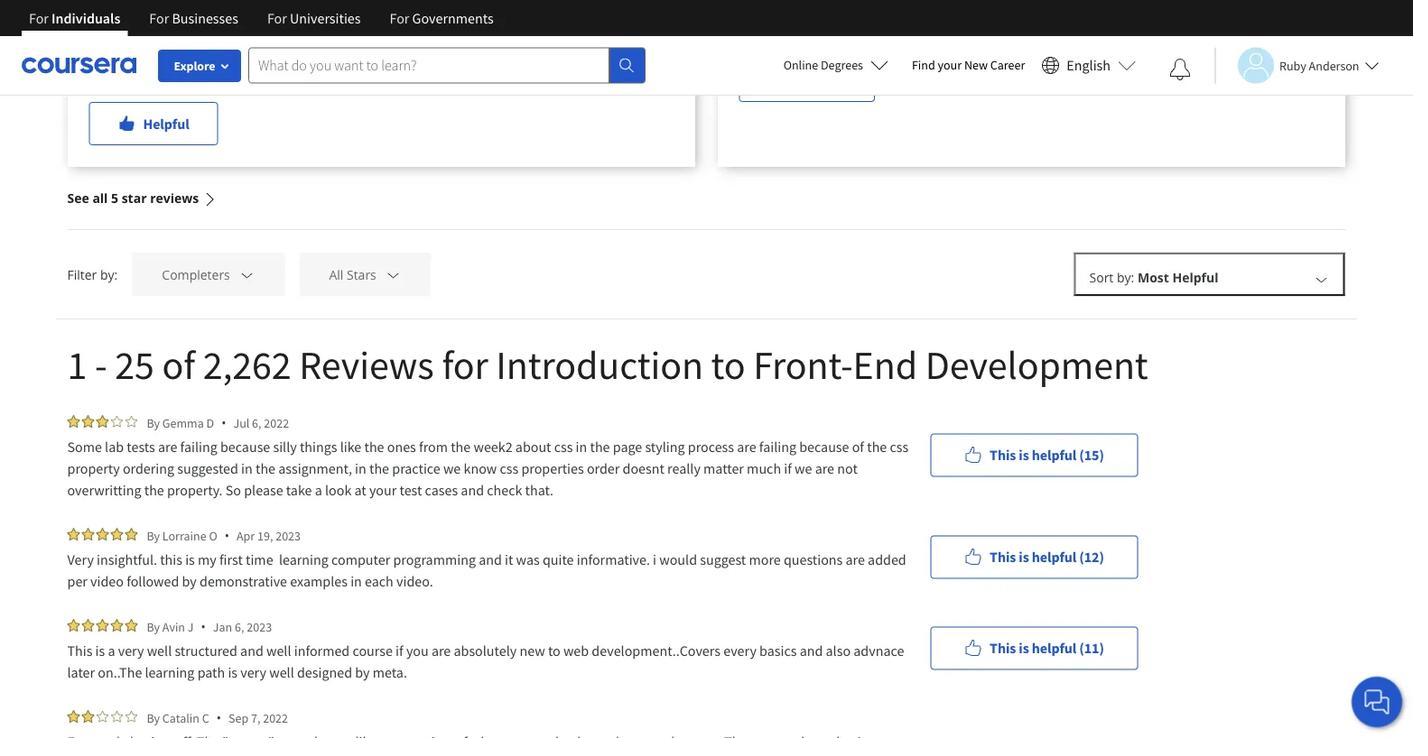 Task type: locate. For each thing, give the bounding box(es) containing it.
by
[[147, 415, 160, 431], [147, 528, 160, 544], [147, 619, 160, 635], [147, 710, 160, 726]]

by inside by catalin c • sep 7, 2022
[[147, 710, 160, 726]]

0 horizontal spatial 2023
[[247, 619, 272, 635]]

1 vertical spatial web
[[563, 642, 589, 660]]

by left avin
[[147, 619, 160, 635]]

it inside very insightful. this is my first time  learning computer programming and it was quite informative. i would suggest more questions are added per video followed by demonstrative examples in each video.
[[505, 551, 513, 569]]

0 vertical spatial about
[[373, 46, 409, 64]]

0 horizontal spatial helpful
[[143, 115, 189, 133]]

but
[[1259, 3, 1280, 21]]

each
[[219, 3, 247, 21], [365, 572, 393, 591]]

helpful? button
[[739, 59, 875, 102]]

things right how
[[522, 3, 559, 21]]

ruby anderson button
[[1214, 47, 1379, 84]]

2023 inside by avin j • jan 6, 2023
[[247, 619, 272, 635]]

the
[[89, 3, 112, 21]]

explore
[[174, 58, 215, 74]]

sort by: most helpful
[[1089, 269, 1219, 286]]

thinking
[[1209, 24, 1259, 42]]

is down were
[[1009, 24, 1019, 42]]

a
[[315, 481, 322, 499], [108, 642, 115, 660]]

video up as
[[250, 3, 284, 21]]

insightful.
[[97, 551, 157, 569]]

1 horizontal spatial a
[[315, 481, 322, 499]]

1 horizontal spatial helpful
[[1172, 269, 1219, 286]]

1 horizontal spatial basics
[[759, 642, 797, 660]]

video inside the example given in each video was very helpful in understanding how things work on the internet. overall experience was great as it was basically about basics and introduction to web development.
[[250, 3, 284, 21]]

if inside some lab tests are failing because silly things like the ones from the week2 about css in the page styling process are failing because of the css property ordering suggested in the assignment, in the practice we know css properties order doesnt really matter much if we are not overwritting the property. so please take a look at your test cases and check that.
[[784, 460, 792, 478]]

helpful inside button
[[1032, 447, 1077, 465]]

filled star image
[[96, 415, 109, 428], [67, 528, 80, 541], [82, 528, 94, 541], [67, 619, 80, 632], [82, 619, 94, 632], [111, 619, 123, 632], [67, 711, 80, 723]]

and down the 'governments'
[[452, 46, 475, 64]]

are inside this is a very well structured and well informed course if you are absolutely new to web development..covers every basics and also advnace later on..the learning path is very well designed by meta.
[[432, 642, 451, 660]]

1 horizontal spatial because
[[799, 438, 849, 456]]

by: for sort
[[1117, 269, 1134, 286]]

learning up examples at the left of page
[[279, 551, 329, 569]]

a inside some lab tests are failing because silly things like the ones from the week2 about css in the page styling process are failing because of the css property ordering suggested in the assignment, in the practice we know css properties order doesnt really matter much if we are not overwritting the property. so please take a look at your test cases and check that.
[[315, 481, 322, 499]]

1 horizontal spatial of
[[852, 438, 864, 456]]

1 horizontal spatial for
[[1177, 3, 1194, 21]]

1 we from the left
[[443, 460, 461, 478]]

1 vertical spatial course
[[353, 642, 393, 660]]

• right o
[[225, 527, 229, 544]]

chevron down image
[[239, 267, 255, 283], [385, 267, 401, 283], [1313, 271, 1330, 287]]

1 vertical spatial to
[[711, 340, 745, 390]]

2023 for well
[[247, 619, 272, 635]]

by: for filter
[[100, 266, 118, 283]]

are right tests
[[158, 438, 177, 456]]

0 horizontal spatial i
[[889, 24, 893, 42]]

this is helpful (11) button
[[930, 627, 1138, 670]]

by left lorraine
[[147, 528, 160, 544]]

0 horizontal spatial really
[[667, 460, 701, 478]]

2023 right the 19,
[[276, 528, 301, 544]]

introduction
[[478, 46, 554, 64]]

some lab tests are failing because silly things like the ones from the week2 about css in the page styling process are failing because of the css property ordering suggested in the assignment, in the practice we know css properties order doesnt really matter much if we are not overwritting the property. so please take a look at your test cases and check that.
[[67, 438, 911, 499]]

1 horizontal spatial really
[[1081, 24, 1114, 42]]

fair,
[[1022, 24, 1052, 42]]

businesses
[[172, 9, 238, 27]]

helpful button
[[89, 102, 218, 145]]

by right followed
[[182, 572, 197, 591]]

1 horizontal spatial video
[[250, 3, 284, 21]]

a
[[916, 3, 924, 21]]

helpful for this is a very well structured and well informed course if you are absolutely new to web development..covers every basics and also advnace later on..the learning path is very well designed by meta.
[[1032, 640, 1077, 658]]

i left think
[[889, 24, 893, 42]]

web right new
[[563, 642, 589, 660]]

i right but
[[1283, 3, 1287, 21]]

is inside this is helpful (11) button
[[1019, 640, 1029, 658]]

properties
[[521, 460, 584, 478]]

computer
[[331, 551, 390, 569]]

for up as
[[267, 9, 287, 27]]

3 by from the top
[[147, 619, 160, 635]]

about right "basically"
[[373, 46, 409, 64]]

0 vertical spatial 6,
[[252, 415, 261, 431]]

1 vertical spatial each
[[365, 572, 393, 591]]

2 because from the left
[[799, 438, 849, 456]]

1 vertical spatial for
[[442, 340, 488, 390]]

1 vertical spatial by
[[355, 664, 370, 682]]

the right like
[[364, 438, 384, 456]]

this for this is a very well structured and well informed course if you are absolutely new to web development..covers every basics and also advnace later on..the learning path is very well designed by meta.
[[67, 642, 92, 660]]

would down honestly,
[[739, 24, 777, 42]]

well left informed
[[266, 642, 291, 660]]

for up week2
[[442, 340, 488, 390]]

for up "experience"
[[149, 9, 169, 27]]

course.
[[869, 3, 913, 21]]

is left my
[[185, 551, 195, 569]]

6,
[[252, 415, 261, 431], [235, 619, 244, 635]]

because
[[220, 438, 270, 456], [799, 438, 849, 456]]

css up check
[[500, 460, 518, 478]]

suggest
[[700, 551, 746, 569]]

by up tests
[[147, 415, 160, 431]]

this
[[990, 447, 1016, 465], [990, 549, 1016, 567], [990, 640, 1016, 658], [67, 642, 92, 660]]

property
[[67, 460, 120, 478]]

0 vertical spatial would
[[739, 24, 777, 42]]

most
[[1138, 269, 1169, 286]]

informative.
[[577, 551, 650, 569]]

jan
[[213, 619, 232, 635]]

and inside very insightful. this is my first time  learning computer programming and it was quite informative. i would suggest more questions are added per video followed by demonstrative examples in each video.
[[479, 551, 502, 569]]

each down computer
[[365, 572, 393, 591]]

2 by from the top
[[147, 528, 160, 544]]

this left (15)
[[990, 447, 1016, 465]]

0 horizontal spatial chevron down image
[[239, 267, 255, 283]]

filled star image
[[67, 415, 80, 428], [82, 415, 94, 428], [96, 528, 109, 541], [111, 528, 123, 541], [125, 528, 138, 541], [96, 619, 109, 632], [125, 619, 138, 632], [82, 711, 94, 723]]

reviews
[[150, 190, 199, 207]]

is left (15)
[[1019, 447, 1029, 465]]

1 for from the left
[[29, 9, 49, 27]]

advnace
[[854, 642, 904, 660]]

1 by from the top
[[147, 415, 160, 431]]

helpful for some lab tests are failing because silly things like the ones from the week2 about css in the page styling process are failing because of the css property ordering suggested in the assignment, in the practice we know css properties order doesnt really matter much if we are not overwritting the property. so please take a look at your test cases and check that.
[[1032, 447, 1077, 465]]

2 vertical spatial to
[[548, 642, 560, 660]]

• right j
[[201, 619, 206, 636]]

1 horizontal spatial each
[[365, 572, 393, 591]]

in down computer
[[350, 572, 362, 591]]

0 horizontal spatial by
[[182, 572, 197, 591]]

if left you
[[396, 642, 403, 660]]

are left added
[[846, 551, 865, 569]]

to left front-
[[711, 340, 745, 390]]

by for is
[[147, 528, 160, 544]]

0 vertical spatial video
[[250, 3, 284, 21]]

basics inside the example given in each video was very helpful in understanding how things work on the internet. overall experience was great as it was basically about basics and introduction to web development.
[[412, 46, 449, 64]]

chat with us image
[[1363, 688, 1391, 717]]

honestly,
[[739, 3, 796, 21]]

the down lot
[[930, 24, 950, 42]]

j
[[188, 619, 194, 635]]

and inside some lab tests are failing because silly things like the ones from the week2 about css in the page styling process are failing because of the css property ordering suggested in the assignment, in the practice we know css properties order doesnt really matter much if we are not overwritting the property. so please take a look at your test cases and check that.
[[461, 481, 484, 499]]

more
[[749, 551, 781, 569]]

your inside honestly, pretty solid course. a lot of people were saying this course isn't for beginners but i would strongly disagree. i think the difficulty is fair, and really gets your brain thinking logically.
[[1145, 24, 1172, 42]]

basics inside this is a very well structured and well informed course if you are absolutely new to web development..covers every basics and also advnace later on..the learning path is very well designed by meta.
[[759, 642, 797, 660]]

about up properties
[[515, 438, 551, 456]]

to right new
[[548, 642, 560, 660]]

0 horizontal spatial about
[[373, 46, 409, 64]]

isn't
[[1148, 3, 1174, 21]]

2023 right jan
[[247, 619, 272, 635]]

week2
[[474, 438, 513, 456]]

by
[[182, 572, 197, 591], [355, 664, 370, 682]]

the right on
[[614, 3, 634, 21]]

0 vertical spatial 2023
[[276, 528, 301, 544]]

each inside the example given in each video was very helpful in understanding how things work on the internet. overall experience was great as it was basically about basics and introduction to web development.
[[219, 3, 247, 21]]

1 horizontal spatial learning
[[279, 551, 329, 569]]

1 horizontal spatial things
[[522, 3, 559, 21]]

the
[[614, 3, 634, 21], [930, 24, 950, 42], [364, 438, 384, 456], [451, 438, 471, 456], [590, 438, 610, 456], [867, 438, 887, 456], [256, 460, 275, 478], [369, 460, 389, 478], [144, 481, 164, 499]]

(15)
[[1079, 447, 1104, 465]]

really inside honestly, pretty solid course. a lot of people were saying this course isn't for beginners but i would strongly disagree. i think the difficulty is fair, and really gets your brain thinking logically.
[[1081, 24, 1114, 42]]

helpful left (11)
[[1032, 640, 1077, 658]]

0 horizontal spatial it
[[280, 46, 288, 64]]

for for governments
[[390, 9, 409, 27]]

4 by from the top
[[147, 710, 160, 726]]

i
[[1283, 3, 1287, 21], [889, 24, 893, 42]]

see all 5 star reviews
[[67, 190, 199, 207]]

is left (11)
[[1019, 640, 1029, 658]]

is left (12)
[[1019, 549, 1029, 567]]

0 horizontal spatial course
[[353, 642, 393, 660]]

process
[[688, 438, 734, 456]]

by lorraine o • apr 19, 2023
[[147, 527, 301, 544]]

0 vertical spatial 2022
[[264, 415, 289, 431]]

i
[[653, 551, 656, 569]]

0 vertical spatial of
[[946, 3, 958, 21]]

None search field
[[248, 47, 646, 84]]

by inside the by gemma d • jul 6, 2022
[[147, 415, 160, 431]]

it left quite
[[505, 551, 513, 569]]

this left (11)
[[990, 640, 1016, 658]]

take
[[286, 481, 312, 499]]

things inside the example given in each video was very helpful in understanding how things work on the internet. overall experience was great as it was basically about basics and introduction to web development.
[[522, 3, 559, 21]]

2022 up silly
[[264, 415, 289, 431]]

cases
[[425, 481, 458, 499]]

was inside very insightful. this is my first time  learning computer programming and it was quite informative. i would suggest more questions are added per video followed by demonstrative examples in each video.
[[516, 551, 540, 569]]

1 horizontal spatial failing
[[759, 438, 796, 456]]

and down the "saying"
[[1055, 24, 1078, 42]]

if
[[784, 460, 792, 478], [396, 642, 403, 660]]

1 vertical spatial really
[[667, 460, 701, 478]]

0 vertical spatial a
[[315, 481, 322, 499]]

understanding
[[402, 3, 490, 21]]

this inside button
[[990, 549, 1016, 567]]

0 vertical spatial by
[[182, 572, 197, 591]]

0 horizontal spatial we
[[443, 460, 461, 478]]

0 horizontal spatial learning
[[145, 664, 195, 682]]

0 horizontal spatial video
[[90, 572, 124, 591]]

helpful down development.
[[143, 115, 189, 133]]

this inside button
[[990, 640, 1016, 658]]

0 horizontal spatial if
[[396, 642, 403, 660]]

your right find
[[938, 57, 962, 73]]

2 we from the left
[[795, 460, 812, 478]]

• right d
[[221, 414, 226, 432]]

2 for from the left
[[149, 9, 169, 27]]

1 vertical spatial if
[[396, 642, 403, 660]]

and right programming at the left of page
[[479, 551, 502, 569]]

the inside the example given in each video was very helpful in understanding how things work on the internet. overall experience was great as it was basically about basics and introduction to web development.
[[614, 3, 634, 21]]

0 vertical spatial very
[[313, 3, 339, 21]]

2 vertical spatial very
[[240, 664, 266, 682]]

2 horizontal spatial your
[[1145, 24, 1172, 42]]

4 for from the left
[[390, 9, 409, 27]]

on
[[595, 3, 611, 21]]

beginners
[[1197, 3, 1257, 21]]

in right given
[[204, 3, 216, 21]]

1 horizontal spatial course
[[1105, 3, 1145, 21]]

helpful inside button
[[1032, 640, 1077, 658]]

in up please
[[241, 460, 253, 478]]

2 horizontal spatial very
[[313, 3, 339, 21]]

gets
[[1117, 24, 1142, 42]]

star image
[[111, 415, 123, 428], [125, 415, 138, 428], [96, 711, 109, 723], [111, 711, 123, 723], [125, 711, 138, 723]]

video.
[[396, 572, 433, 591]]

this inside this is a very well structured and well informed course if you are absolutely new to web development..covers every basics and also advnace later on..the learning path is very well designed by meta.
[[67, 642, 92, 660]]

and right "structured"
[[240, 642, 263, 660]]

6, for structured
[[235, 619, 244, 635]]

this up later
[[67, 642, 92, 660]]

catalin
[[162, 710, 199, 726]]

very up on..the
[[118, 642, 144, 660]]

0 vertical spatial this
[[1080, 3, 1102, 21]]

failing up much
[[759, 438, 796, 456]]

3 for from the left
[[267, 9, 287, 27]]

2022 inside the by gemma d • jul 6, 2022
[[264, 415, 289, 431]]

1 vertical spatial it
[[505, 551, 513, 569]]

this inside honestly, pretty solid course. a lot of people were saying this course isn't for beginners but i would strongly disagree. i think the difficulty is fair, and really gets your brain thinking logically.
[[1080, 3, 1102, 21]]

chevron down image for all stars
[[385, 267, 401, 283]]

0 vertical spatial course
[[1105, 3, 1145, 21]]

this right the "saying"
[[1080, 3, 1102, 21]]

0 vertical spatial web
[[572, 46, 597, 64]]

(11)
[[1079, 640, 1104, 658]]

a right take
[[315, 481, 322, 499]]

really down styling
[[667, 460, 701, 478]]

helpful up "basically"
[[342, 3, 384, 21]]

1 vertical spatial 2022
[[263, 710, 288, 726]]

practice
[[392, 460, 440, 478]]

0 horizontal spatial 6,
[[235, 619, 244, 635]]

by inside by lorraine o • apr 19, 2023
[[147, 528, 160, 544]]

1 horizontal spatial this
[[1080, 3, 1102, 21]]

to inside this is a very well structured and well informed course if you are absolutely new to web development..covers every basics and also advnace later on..the learning path is very well designed by meta.
[[548, 642, 560, 660]]

helpful left (15)
[[1032, 447, 1077, 465]]

my
[[198, 551, 216, 569]]

2 horizontal spatial of
[[946, 3, 958, 21]]

1 vertical spatial very
[[118, 642, 144, 660]]

chevron down image inside the all stars 'button'
[[385, 267, 401, 283]]

for left individuals
[[29, 9, 49, 27]]

this inside very insightful. this is my first time  learning computer programming and it was quite informative. i would suggest more questions are added per video followed by demonstrative examples in each video.
[[160, 551, 182, 569]]

0 vertical spatial learning
[[279, 551, 329, 569]]

• right the c
[[216, 710, 221, 727]]

1 horizontal spatial by:
[[1117, 269, 1134, 286]]

0 vertical spatial each
[[219, 3, 247, 21]]

tests
[[127, 438, 155, 456]]

video inside very insightful. this is my first time  learning computer programming and it was quite informative. i would suggest more questions are added per video followed by demonstrative examples in each video.
[[90, 572, 124, 591]]

2022 inside by catalin c • sep 7, 2022
[[263, 710, 288, 726]]

d
[[206, 415, 214, 431]]

a up on..the
[[108, 642, 115, 660]]

web
[[572, 46, 597, 64], [563, 642, 589, 660]]

1 vertical spatial video
[[90, 572, 124, 591]]

this is helpful (11)
[[990, 640, 1104, 658]]

development..covers
[[592, 642, 720, 660]]

and inside honestly, pretty solid course. a lot of people were saying this course isn't for beginners but i would strongly disagree. i think the difficulty is fair, and really gets your brain thinking logically.
[[1055, 24, 1078, 42]]

6, right jan
[[235, 619, 244, 635]]

for left the 'governments'
[[390, 9, 409, 27]]

1 horizontal spatial 2023
[[276, 528, 301, 544]]

example
[[115, 3, 166, 21]]

helpful
[[143, 115, 189, 133], [1172, 269, 1219, 286]]

2022 right 7,
[[263, 710, 288, 726]]

chevron down image inside the completers "button"
[[239, 267, 255, 283]]

0 vertical spatial really
[[1081, 24, 1114, 42]]

by for very
[[147, 619, 160, 635]]

0 horizontal spatial because
[[220, 438, 270, 456]]

and left also
[[800, 642, 823, 660]]

video down 'insightful.'
[[90, 572, 124, 591]]

7,
[[251, 710, 260, 726]]

0 horizontal spatial basics
[[412, 46, 449, 64]]

2023 inside by lorraine o • apr 19, 2023
[[276, 528, 301, 544]]

by left catalin
[[147, 710, 160, 726]]

1 vertical spatial 2023
[[247, 619, 272, 635]]

we right much
[[795, 460, 812, 478]]

0 vertical spatial your
[[1145, 24, 1172, 42]]

logically.
[[1262, 24, 1316, 42]]

really
[[1081, 24, 1114, 42], [667, 460, 701, 478]]

1 vertical spatial 6,
[[235, 619, 244, 635]]

1 vertical spatial learning
[[145, 664, 195, 682]]

are inside very insightful. this is my first time  learning computer programming and it was quite informative. i would suggest more questions are added per video followed by demonstrative examples in each video.
[[846, 551, 865, 569]]

0 horizontal spatial this
[[160, 551, 182, 569]]

0 horizontal spatial each
[[219, 3, 247, 21]]

1 horizontal spatial chevron down image
[[385, 267, 401, 283]]

0 horizontal spatial of
[[162, 340, 195, 390]]

1 horizontal spatial very
[[240, 664, 266, 682]]

experience
[[135, 46, 200, 64]]

0 vertical spatial basics
[[412, 46, 449, 64]]

1 vertical spatial a
[[108, 642, 115, 660]]

learning left the path
[[145, 664, 195, 682]]

web down work
[[572, 46, 597, 64]]

is inside very insightful. this is my first time  learning computer programming and it was quite informative. i would suggest more questions are added per video followed by demonstrative examples in each video.
[[185, 551, 195, 569]]

by inside by avin j • jan 6, 2023
[[147, 619, 160, 635]]

designed
[[297, 664, 352, 682]]

2 vertical spatial of
[[852, 438, 864, 456]]

by left meta. on the left bottom
[[355, 664, 370, 682]]

0 vertical spatial i
[[1283, 3, 1287, 21]]

we up cases
[[443, 460, 461, 478]]

this inside button
[[990, 447, 1016, 465]]

for for individuals
[[29, 9, 49, 27]]

0 horizontal spatial very
[[118, 642, 144, 660]]

1 horizontal spatial 6,
[[252, 415, 261, 431]]

0 horizontal spatial failing
[[180, 438, 217, 456]]

is up on..the
[[95, 642, 105, 660]]

• for first
[[225, 527, 229, 544]]

time
[[246, 551, 273, 569]]

filter by:
[[67, 266, 118, 283]]

and
[[1055, 24, 1078, 42], [452, 46, 475, 64], [461, 481, 484, 499], [479, 551, 502, 569], [240, 642, 263, 660], [800, 642, 823, 660]]

1 vertical spatial i
[[889, 24, 893, 42]]

1 vertical spatial about
[[515, 438, 551, 456]]

2 failing from the left
[[759, 438, 796, 456]]

each up great at left top
[[219, 3, 247, 21]]

was
[[287, 3, 310, 21], [203, 46, 227, 64], [291, 46, 315, 64], [516, 551, 540, 569]]

2 vertical spatial your
[[369, 481, 397, 499]]

0 vertical spatial things
[[522, 3, 559, 21]]

very up "basically"
[[313, 3, 339, 21]]

to down work
[[557, 46, 569, 64]]

the down end
[[867, 438, 887, 456]]

0 vertical spatial for
[[1177, 3, 1194, 21]]

0 horizontal spatial by:
[[100, 266, 118, 283]]

helpful?
[[793, 71, 846, 89]]

your
[[1145, 24, 1172, 42], [938, 57, 962, 73], [369, 481, 397, 499]]

of up "not"
[[852, 438, 864, 456]]

in left the understanding
[[387, 3, 399, 21]]

basics down for governments
[[412, 46, 449, 64]]

2023
[[276, 528, 301, 544], [247, 619, 272, 635]]

2 horizontal spatial chevron down image
[[1313, 271, 1330, 287]]

basically
[[318, 46, 370, 64]]

0 horizontal spatial your
[[369, 481, 397, 499]]

by avin j • jan 6, 2023
[[147, 619, 272, 636]]

this for this is helpful (15)
[[990, 447, 1016, 465]]

0 vertical spatial it
[[280, 46, 288, 64]]

1 vertical spatial this
[[160, 551, 182, 569]]

course up meta. on the left bottom
[[353, 642, 393, 660]]

by: right filter
[[100, 266, 118, 283]]

disagree.
[[832, 24, 886, 42]]

helpful right most
[[1172, 269, 1219, 286]]

1 vertical spatial things
[[300, 438, 337, 456]]

failing up suggested
[[180, 438, 217, 456]]

1 failing from the left
[[180, 438, 217, 456]]

your right at
[[369, 481, 397, 499]]

6, inside the by gemma d • jul 6, 2022
[[252, 415, 261, 431]]

by: right sort
[[1117, 269, 1134, 286]]

is inside this is helpful (15) button
[[1019, 447, 1029, 465]]

it right as
[[280, 46, 288, 64]]

helpful inside button
[[1032, 549, 1077, 567]]

0 vertical spatial to
[[557, 46, 569, 64]]

6, inside by avin j • jan 6, 2023
[[235, 619, 244, 635]]

if right much
[[784, 460, 792, 478]]

your down isn't
[[1145, 24, 1172, 42]]

0 horizontal spatial for
[[442, 340, 488, 390]]



Task type: vqa. For each thing, say whether or not it's contained in the screenshot.


Task type: describe. For each thing, give the bounding box(es) containing it.
completers button
[[132, 253, 285, 296]]

your inside some lab tests are failing because silly things like the ones from the week2 about css in the page styling process are failing because of the css property ordering suggested in the assignment, in the practice we know css properties order doesnt really matter much if we are not overwritting the property. so please take a look at your test cases and check that.
[[369, 481, 397, 499]]

for governments
[[390, 9, 494, 27]]

would inside honestly, pretty solid course. a lot of people were saying this course isn't for beginners but i would strongly disagree. i think the difficulty is fair, and really gets your brain thinking logically.
[[739, 24, 777, 42]]

by inside very insightful. this is my first time  learning computer programming and it was quite informative. i would suggest more questions are added per video followed by demonstrative examples in each video.
[[182, 572, 197, 591]]

this for this is helpful (12)
[[990, 549, 1016, 567]]

like
[[340, 438, 361, 456]]

each inside very insightful. this is my first time  learning computer programming and it was quite informative. i would suggest more questions are added per video followed by demonstrative examples in each video.
[[365, 572, 393, 591]]

styling
[[645, 438, 685, 456]]

in up at
[[355, 460, 366, 478]]

the down "ordering"
[[144, 481, 164, 499]]

silly
[[273, 438, 297, 456]]

would inside very insightful. this is my first time  learning computer programming and it was quite informative. i would suggest more questions are added per video followed by demonstrative examples in each video.
[[659, 551, 697, 569]]

about inside some lab tests are failing because silly things like the ones from the week2 about css in the page styling process are failing because of the css property ordering suggested in the assignment, in the practice we know css properties order doesnt really matter much if we are not overwritting the property. so please take a look at your test cases and check that.
[[515, 438, 551, 456]]

-
[[95, 340, 107, 390]]

demonstrative
[[200, 572, 287, 591]]

this is a very well structured and well informed course if you are absolutely new to web development..covers every basics and also advnace later on..the learning path is very well designed by meta.
[[67, 642, 907, 682]]

in inside very insightful. this is my first time  learning computer programming and it was quite informative. i would suggest more questions are added per video followed by demonstrative examples in each video.
[[350, 572, 362, 591]]

banner navigation
[[14, 0, 508, 36]]

are up much
[[737, 438, 756, 456]]

at
[[354, 481, 366, 499]]

overwritting
[[67, 481, 141, 499]]

very inside the example given in each video was very helpful in understanding how things work on the internet. overall experience was great as it was basically about basics and introduction to web development.
[[313, 3, 339, 21]]

coursera image
[[22, 51, 136, 80]]

learning inside this is a very well structured and well informed course if you are absolutely new to web development..covers every basics and also advnace later on..the learning path is very well designed by meta.
[[145, 664, 195, 682]]

0 horizontal spatial css
[[500, 460, 518, 478]]

the example given in each video was very helpful in understanding how things work on the internet. overall experience was great as it was basically about basics and introduction to web development.
[[89, 3, 634, 86]]

saying
[[1038, 3, 1077, 21]]

the up please
[[256, 460, 275, 478]]

english
[[1067, 56, 1111, 74]]

lot
[[927, 3, 943, 21]]

career
[[990, 57, 1025, 73]]

apr
[[237, 528, 255, 544]]

about inside the example given in each video was very helpful in understanding how things work on the internet. overall experience was great as it was basically about basics and introduction to web development.
[[373, 46, 409, 64]]

What do you want to learn? text field
[[248, 47, 609, 84]]

degrees
[[821, 57, 863, 73]]

helpful inside button
[[143, 115, 189, 133]]

much
[[747, 460, 781, 478]]

to inside the example given in each video was very helpful in understanding how things work on the internet. overall experience was great as it was basically about basics and introduction to web development.
[[557, 46, 569, 64]]

all stars
[[329, 266, 376, 283]]

really inside some lab tests are failing because silly things like the ones from the week2 about css in the page styling process are failing because of the css property ordering suggested in the assignment, in the practice we know css properties order doesnt really matter much if we are not overwritting the property. so please take a look at your test cases and check that.
[[667, 460, 701, 478]]

course inside this is a very well structured and well informed course if you are absolutely new to web development..covers every basics and also advnace later on..the learning path is very well designed by meta.
[[353, 642, 393, 660]]

all
[[92, 190, 108, 207]]

all stars button
[[299, 253, 431, 296]]

of inside honestly, pretty solid course. a lot of people were saying this course isn't for beginners but i would strongly disagree. i think the difficulty is fair, and really gets your brain thinking logically.
[[946, 3, 958, 21]]

find your new career link
[[903, 54, 1034, 77]]

2 horizontal spatial css
[[890, 438, 909, 456]]

are left "not"
[[815, 460, 834, 478]]

for inside honestly, pretty solid course. a lot of people were saying this course isn't for beginners but i would strongly disagree. i think the difficulty is fair, and really gets your brain thinking logically.
[[1177, 3, 1194, 21]]

overall
[[89, 46, 132, 64]]

chevron down image for completers
[[239, 267, 255, 283]]

things inside some lab tests are failing because silly things like the ones from the week2 about css in the page styling process are failing because of the css property ordering suggested in the assignment, in the practice we know css properties order doesnt really matter much if we are not overwritting the property. so please take a look at your test cases and check that.
[[300, 438, 337, 456]]

later
[[67, 664, 95, 682]]

25
[[115, 340, 154, 390]]

ruby anderson
[[1279, 57, 1359, 74]]

1 horizontal spatial i
[[1283, 3, 1287, 21]]

not
[[837, 460, 858, 478]]

in up 'order'
[[576, 438, 587, 456]]

by for are
[[147, 415, 160, 431]]

is right the path
[[228, 664, 238, 682]]

helpful for very insightful. this is my first time  learning computer programming and it was quite informative. i would suggest more questions are added per video followed by demonstrative examples in each video.
[[1032, 549, 1077, 567]]

governments
[[412, 9, 494, 27]]

this is helpful (12)
[[990, 549, 1104, 567]]

development
[[925, 340, 1148, 390]]

new
[[964, 57, 988, 73]]

people
[[961, 3, 1003, 21]]

1 vertical spatial your
[[938, 57, 962, 73]]

all
[[329, 266, 343, 283]]

o
[[209, 528, 217, 544]]

structured
[[175, 642, 237, 660]]

find your new career
[[912, 57, 1025, 73]]

added
[[868, 551, 906, 569]]

the up 'order'
[[590, 438, 610, 456]]

completers
[[162, 266, 230, 283]]

and inside the example given in each video was very helpful in understanding how things work on the internet. overall experience was great as it was basically about basics and introduction to web development.
[[452, 46, 475, 64]]

a inside this is a very well structured and well informed course if you are absolutely new to web development..covers every basics and also advnace later on..the learning path is very well designed by meta.
[[108, 642, 115, 660]]

stars
[[347, 266, 376, 283]]

property.
[[167, 481, 223, 499]]

solid
[[837, 3, 867, 21]]

for for universities
[[267, 9, 287, 27]]

anderson
[[1309, 57, 1359, 74]]

avin
[[162, 619, 185, 635]]

is inside this is helpful (12) button
[[1019, 549, 1029, 567]]

quite
[[543, 551, 574, 569]]

the inside honestly, pretty solid course. a lot of people were saying this course isn't for beginners but i would strongly disagree. i think the difficulty is fair, and really gets your brain thinking logically.
[[930, 24, 950, 42]]

see all 5 star reviews button
[[67, 167, 217, 229]]

think
[[896, 24, 927, 42]]

how
[[493, 3, 519, 21]]

• for because
[[221, 414, 226, 432]]

some
[[67, 438, 102, 456]]

questions
[[784, 551, 843, 569]]

web inside the example given in each video was very helpful in understanding how things work on the internet. overall experience was great as it was basically about basics and introduction to web development.
[[572, 46, 597, 64]]

1 horizontal spatial css
[[554, 438, 573, 456]]

1 vertical spatial helpful
[[1172, 269, 1219, 286]]

please
[[244, 481, 283, 499]]

19,
[[257, 528, 273, 544]]

online degrees button
[[769, 45, 903, 85]]

online degrees
[[783, 57, 863, 73]]

matter
[[703, 460, 744, 478]]

see
[[67, 190, 89, 207]]

very
[[67, 551, 94, 569]]

also
[[826, 642, 851, 660]]

jul
[[233, 415, 249, 431]]

lab
[[105, 438, 124, 456]]

explore button
[[158, 50, 241, 82]]

show notifications image
[[1169, 59, 1191, 80]]

reviews
[[299, 340, 434, 390]]

for businesses
[[149, 9, 238, 27]]

so
[[226, 481, 241, 499]]

for for businesses
[[149, 9, 169, 27]]

the down ones
[[369, 460, 389, 478]]

it inside the example given in each video was very helpful in understanding how things work on the internet. overall experience was great as it was basically about basics and introduction to web development.
[[280, 46, 288, 64]]

sort
[[1089, 269, 1114, 286]]

of inside some lab tests are failing because silly things like the ones from the week2 about css in the page styling process are failing because of the css property ordering suggested in the assignment, in the practice we know css properties order doesnt really matter much if we are not overwritting the property. so please take a look at your test cases and check that.
[[852, 438, 864, 456]]

page
[[613, 438, 642, 456]]

followed
[[127, 572, 179, 591]]

2022 for by catalin c • sep 7, 2022
[[263, 710, 288, 726]]

ordering
[[123, 460, 174, 478]]

informed
[[294, 642, 350, 660]]

by catalin c • sep 7, 2022
[[147, 710, 288, 727]]

1 vertical spatial of
[[162, 340, 195, 390]]

well down avin
[[147, 642, 172, 660]]

development.
[[89, 68, 173, 86]]

2023 for learning
[[276, 528, 301, 544]]

path
[[197, 664, 225, 682]]

difficulty
[[953, 24, 1006, 42]]

universities
[[290, 9, 361, 27]]

suggested
[[177, 460, 238, 478]]

star
[[122, 190, 147, 207]]

very insightful. this is my first time  learning computer programming and it was quite informative. i would suggest more questions are added per video followed by demonstrative examples in each video.
[[67, 551, 909, 591]]

this for this is helpful (11)
[[990, 640, 1016, 658]]

course inside honestly, pretty solid course. a lot of people were saying this course isn't for beginners but i would strongly disagree. i think the difficulty is fair, and really gets your brain thinking logically.
[[1105, 3, 1145, 21]]

well left designed
[[269, 664, 294, 682]]

• for structured
[[201, 619, 206, 636]]

look
[[325, 481, 352, 499]]

helpful inside the example given in each video was very helpful in understanding how things work on the internet. overall experience was great as it was basically about basics and introduction to web development.
[[342, 3, 384, 21]]

web inside this is a very well structured and well informed course if you are absolutely new to web development..covers every basics and also advnace later on..the learning path is very well designed by meta.
[[563, 642, 589, 660]]

work
[[562, 3, 592, 21]]

learning inside very insightful. this is my first time  learning computer programming and it was quite informative. i would suggest more questions are added per video followed by demonstrative examples in each video.
[[279, 551, 329, 569]]

test
[[400, 481, 422, 499]]

were
[[1006, 3, 1035, 21]]

the right from
[[451, 438, 471, 456]]

6, for because
[[252, 415, 261, 431]]

new
[[520, 642, 545, 660]]

2022 for by gemma d • jul 6, 2022
[[264, 415, 289, 431]]

1 because from the left
[[220, 438, 270, 456]]

(12)
[[1079, 549, 1104, 567]]

as
[[264, 46, 277, 64]]

given
[[169, 3, 202, 21]]

if inside this is a very well structured and well informed course if you are absolutely new to web development..covers every basics and also advnace later on..the learning path is very well designed by meta.
[[396, 642, 403, 660]]

is inside honestly, pretty solid course. a lot of people were saying this course isn't for beginners but i would strongly disagree. i think the difficulty is fair, and really gets your brain thinking logically.
[[1009, 24, 1019, 42]]

by inside this is a very well structured and well informed course if you are absolutely new to web development..covers every basics and also advnace later on..the learning path is very well designed by meta.
[[355, 664, 370, 682]]



